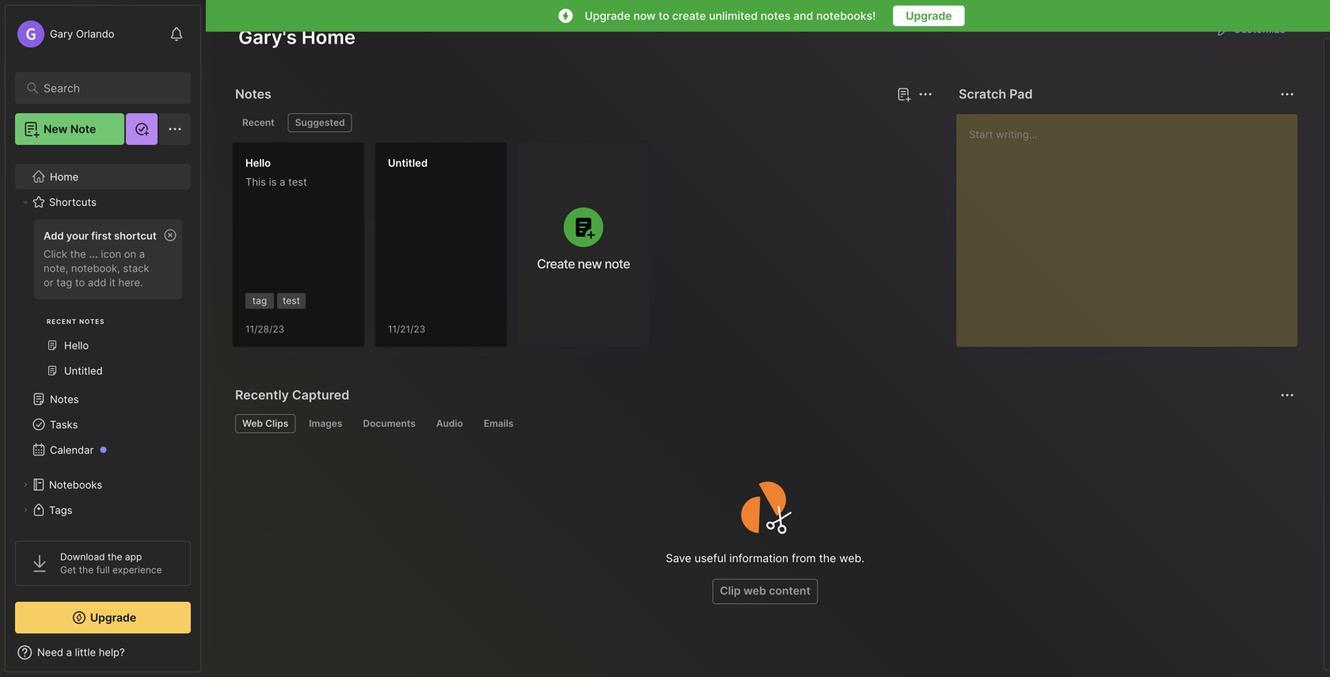 Task type: vqa. For each thing, say whether or not it's contained in the screenshot.
Trash link
no



Task type: describe. For each thing, give the bounding box(es) containing it.
new
[[44, 122, 68, 136]]

recent notes
[[47, 318, 105, 326]]

web clips tab
[[235, 414, 296, 433]]

notebooks
[[49, 479, 102, 491]]

pad
[[1010, 86, 1033, 102]]

new
[[578, 256, 602, 272]]

unlimited
[[709, 9, 758, 23]]

WHAT'S NEW field
[[6, 640, 200, 665]]

full
[[96, 564, 110, 576]]

add
[[88, 276, 106, 289]]

...
[[89, 248, 98, 260]]

11/21/23
[[388, 324, 426, 335]]

web clips
[[242, 418, 289, 429]]

information
[[730, 552, 789, 565]]

calendar button
[[15, 437, 190, 463]]

customize button
[[1210, 17, 1293, 42]]

to inside icon on a note, notebook, stack or tag to add it here.
[[75, 276, 85, 289]]

captured
[[292, 387, 350, 403]]

now
[[634, 9, 656, 23]]

create new note
[[537, 256, 630, 272]]

download
[[60, 551, 105, 563]]

recent for recent notes
[[47, 318, 77, 326]]

upgrade inside popup button
[[90, 611, 136, 625]]

more actions field for recently captured
[[1277, 384, 1299, 406]]

0 horizontal spatial more actions image
[[916, 85, 935, 104]]

scratch pad button
[[956, 82, 1036, 107]]

web.
[[840, 552, 865, 565]]

on
[[124, 248, 136, 260]]

it
[[109, 276, 116, 289]]

upgrade button
[[15, 602, 191, 634]]

1 horizontal spatial notes
[[79, 318, 105, 326]]

upgrade button
[[894, 6, 965, 26]]

save useful information from the web.
[[666, 552, 865, 565]]

web
[[242, 418, 263, 429]]

a inside icon on a note, notebook, stack or tag to add it here.
[[139, 248, 145, 260]]

notes button
[[232, 82, 275, 107]]

scratch
[[959, 86, 1007, 102]]

hello
[[246, 157, 271, 169]]

tags button
[[15, 497, 190, 523]]

notebooks!
[[817, 9, 876, 23]]

content
[[769, 584, 811, 598]]

save
[[666, 552, 692, 565]]

gary's home
[[238, 25, 356, 49]]

Account field
[[15, 18, 114, 50]]

the down download
[[79, 564, 94, 576]]

a inside "hello this is a test"
[[280, 176, 285, 188]]

help?
[[99, 646, 125, 659]]

recently
[[235, 387, 289, 403]]

gary orlando
[[50, 28, 114, 40]]

gary
[[50, 28, 73, 40]]

a inside field
[[66, 646, 72, 659]]

tag inside icon on a note, notebook, stack or tag to add it here.
[[56, 276, 72, 289]]

calendar
[[50, 444, 94, 456]]

the left ...
[[70, 248, 86, 260]]

add
[[44, 230, 64, 242]]

tab list for notes
[[235, 113, 931, 132]]

home link
[[15, 164, 191, 189]]

suggested
[[295, 117, 345, 128]]

upgrade now to create unlimited notes and notebooks!
[[585, 9, 876, 23]]

is
[[269, 176, 277, 188]]

add your first shortcut
[[44, 230, 157, 242]]

hello this is a test
[[246, 157, 307, 188]]

scratch pad
[[959, 86, 1033, 102]]

get
[[60, 564, 76, 576]]

tags
[[49, 504, 72, 516]]

shortcuts
[[49, 196, 97, 208]]

or
[[44, 276, 54, 289]]

tasks button
[[15, 412, 190, 437]]

the up full
[[108, 551, 122, 563]]

useful
[[695, 552, 727, 565]]

11/28/23
[[246, 324, 285, 335]]

your
[[66, 230, 89, 242]]

from
[[792, 552, 816, 565]]

recent for recent
[[242, 117, 275, 128]]

create new note row group
[[232, 142, 660, 357]]

here.
[[118, 276, 143, 289]]

download the app get the full experience
[[60, 551, 162, 576]]

recently captured button
[[232, 383, 353, 408]]

icon on a note, notebook, stack or tag to add it here.
[[44, 248, 149, 289]]

create
[[673, 9, 706, 23]]

this
[[246, 176, 266, 188]]



Task type: locate. For each thing, give the bounding box(es) containing it.
tag inside create new note row group
[[252, 295, 267, 307]]

notes inside button
[[235, 86, 272, 102]]

0 vertical spatial tab list
[[235, 113, 931, 132]]

shortcut
[[114, 230, 157, 242]]

tab list
[[235, 113, 931, 132], [235, 414, 1293, 433]]

more actions field for scratch pad
[[1277, 83, 1299, 105]]

the right from
[[819, 552, 837, 565]]

the
[[70, 248, 86, 260], [108, 551, 122, 563], [819, 552, 837, 565], [79, 564, 94, 576]]

click
[[44, 248, 67, 260]]

note,
[[44, 262, 68, 274]]

0 vertical spatial tag
[[56, 276, 72, 289]]

orlando
[[76, 28, 114, 40]]

tag right or
[[56, 276, 72, 289]]

0 vertical spatial test
[[288, 176, 307, 188]]

notes up tasks
[[50, 393, 79, 405]]

upgrade inside button
[[906, 9, 952, 23]]

to right now
[[659, 9, 670, 23]]

app
[[125, 551, 142, 563]]

0 horizontal spatial notes
[[50, 393, 79, 405]]

icon
[[101, 248, 121, 260]]

home inside tree
[[50, 170, 79, 183]]

None search field
[[44, 78, 170, 97]]

group
[[15, 215, 190, 393]]

2 horizontal spatial upgrade
[[906, 9, 952, 23]]

emails tab
[[477, 414, 521, 433]]

0 vertical spatial more actions image
[[916, 85, 935, 104]]

a right is
[[280, 176, 285, 188]]

need a little help?
[[37, 646, 125, 659]]

notes link
[[15, 387, 190, 412]]

notes down add
[[79, 318, 105, 326]]

more actions image inside 'field'
[[1278, 386, 1297, 405]]

create new note button
[[517, 142, 650, 348]]

click to collapse image
[[200, 648, 212, 667]]

0 vertical spatial home
[[302, 25, 356, 49]]

1 tab list from the top
[[235, 113, 931, 132]]

1 horizontal spatial tag
[[252, 295, 267, 307]]

web
[[744, 584, 767, 598]]

note
[[70, 122, 96, 136]]

1 horizontal spatial recent
[[242, 117, 275, 128]]

audio tab
[[429, 414, 470, 433]]

0 horizontal spatial tag
[[56, 276, 72, 289]]

to
[[659, 9, 670, 23], [75, 276, 85, 289]]

documents
[[363, 418, 416, 429]]

0 horizontal spatial to
[[75, 276, 85, 289]]

images tab
[[302, 414, 350, 433]]

click the ...
[[44, 248, 98, 260]]

clip web content
[[720, 584, 811, 598]]

test right is
[[288, 176, 307, 188]]

upgrade for upgrade button
[[906, 9, 952, 23]]

recent inside tab
[[242, 117, 275, 128]]

2 tab list from the top
[[235, 414, 1293, 433]]

1 vertical spatial notes
[[79, 318, 105, 326]]

More actions field
[[915, 83, 937, 105], [1277, 83, 1299, 105], [1277, 384, 1299, 406]]

tree
[[6, 154, 200, 583]]

1 horizontal spatial upgrade
[[585, 9, 631, 23]]

0 horizontal spatial recent
[[47, 318, 77, 326]]

more actions image
[[1278, 85, 1297, 104]]

recently captured
[[235, 387, 350, 403]]

Start writing… text field
[[970, 114, 1297, 334]]

0 vertical spatial notes
[[235, 86, 272, 102]]

recent inside main element
[[47, 318, 77, 326]]

notes up recent tab
[[235, 86, 272, 102]]

2 vertical spatial notes
[[50, 393, 79, 405]]

new note
[[44, 122, 96, 136]]

2 horizontal spatial a
[[280, 176, 285, 188]]

gary's
[[238, 25, 297, 49]]

none search field inside main element
[[44, 78, 170, 97]]

tasks
[[50, 418, 78, 431]]

group inside tree
[[15, 215, 190, 393]]

0 horizontal spatial upgrade
[[90, 611, 136, 625]]

1 vertical spatial test
[[283, 295, 300, 307]]

stack
[[123, 262, 149, 274]]

1 vertical spatial to
[[75, 276, 85, 289]]

1 vertical spatial a
[[139, 248, 145, 260]]

0 vertical spatial a
[[280, 176, 285, 188]]

notes
[[235, 86, 272, 102], [79, 318, 105, 326], [50, 393, 79, 405]]

upgrade for upgrade now to create unlimited notes and notebooks!
[[585, 9, 631, 23]]

experience
[[112, 564, 162, 576]]

2 horizontal spatial notes
[[235, 86, 272, 102]]

0 vertical spatial recent
[[242, 117, 275, 128]]

documents tab
[[356, 414, 423, 433]]

little
[[75, 646, 96, 659]]

1 vertical spatial tab list
[[235, 414, 1293, 433]]

test
[[288, 176, 307, 188], [283, 295, 300, 307]]

home right the gary's
[[302, 25, 356, 49]]

audio
[[436, 418, 463, 429]]

Search text field
[[44, 81, 170, 96]]

clip
[[720, 584, 741, 598]]

0 horizontal spatial home
[[50, 170, 79, 183]]

need
[[37, 646, 63, 659]]

note
[[605, 256, 630, 272]]

images
[[309, 418, 343, 429]]

a
[[280, 176, 285, 188], [139, 248, 145, 260], [66, 646, 72, 659]]

main element
[[0, 0, 206, 677]]

clips
[[265, 418, 289, 429]]

1 horizontal spatial home
[[302, 25, 356, 49]]

1 horizontal spatial more actions image
[[1278, 386, 1297, 405]]

tab list for recently captured
[[235, 414, 1293, 433]]

0 vertical spatial to
[[659, 9, 670, 23]]

first
[[91, 230, 112, 242]]

group containing add your first shortcut
[[15, 215, 190, 393]]

1 vertical spatial tag
[[252, 295, 267, 307]]

expand notebooks image
[[21, 480, 30, 490]]

create
[[537, 256, 575, 272]]

suggested tab
[[288, 113, 352, 132]]

1 vertical spatial recent
[[47, 318, 77, 326]]

1 horizontal spatial a
[[139, 248, 145, 260]]

tab list containing web clips
[[235, 414, 1293, 433]]

home up shortcuts
[[50, 170, 79, 183]]

1 vertical spatial more actions image
[[1278, 386, 1297, 405]]

notebooks link
[[15, 472, 190, 497]]

untitled
[[388, 157, 428, 169]]

expand tags image
[[21, 505, 30, 515]]

1 horizontal spatial to
[[659, 9, 670, 23]]

recent down or
[[47, 318, 77, 326]]

tree inside main element
[[6, 154, 200, 583]]

tag
[[56, 276, 72, 289], [252, 295, 267, 307]]

customize
[[1234, 23, 1286, 35]]

a right on on the left top
[[139, 248, 145, 260]]

to left add
[[75, 276, 85, 289]]

shortcuts button
[[15, 189, 190, 215]]

tree containing home
[[6, 154, 200, 583]]

tag up 11/28/23
[[252, 295, 267, 307]]

emails
[[484, 418, 514, 429]]

test up 11/28/23
[[283, 295, 300, 307]]

home
[[302, 25, 356, 49], [50, 170, 79, 183]]

recent down notes button
[[242, 117, 275, 128]]

more actions image
[[916, 85, 935, 104], [1278, 386, 1297, 405]]

and
[[794, 9, 814, 23]]

test inside "hello this is a test"
[[288, 176, 307, 188]]

0 horizontal spatial a
[[66, 646, 72, 659]]

tab list containing recent
[[235, 113, 931, 132]]

2 vertical spatial a
[[66, 646, 72, 659]]

notes
[[761, 9, 791, 23]]

notebook,
[[71, 262, 120, 274]]

clip web content button
[[713, 579, 818, 604]]

a left little
[[66, 646, 72, 659]]

recent tab
[[235, 113, 282, 132]]

1 vertical spatial home
[[50, 170, 79, 183]]



